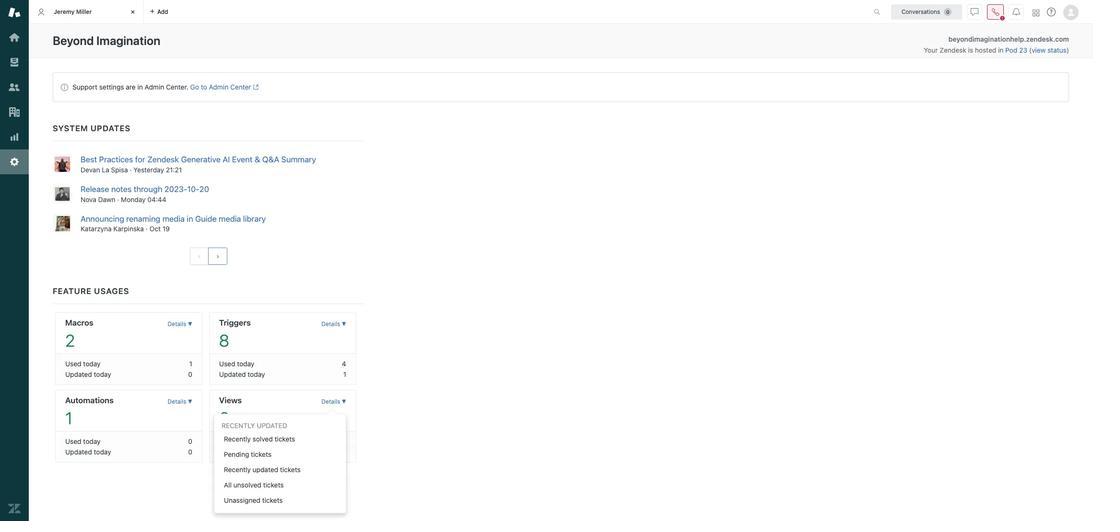Task type: describe. For each thing, give the bounding box(es) containing it.
best practices for zendesk generative ai event & q&a summary
[[81, 155, 316, 165]]

through
[[134, 185, 162, 194]]

used today for 1
[[65, 438, 101, 446]]

to
[[201, 83, 207, 91]]

in for announcing renaming media in guide media library
[[187, 214, 193, 224]]

recently updated
[[222, 422, 287, 430]]

view status link
[[1032, 46, 1067, 54]]

la
[[102, 166, 109, 174]]

updated
[[257, 422, 287, 430]]

1 for used today
[[189, 360, 192, 369]]

4
[[342, 360, 346, 369]]

(opens in a new tab) image
[[251, 85, 259, 90]]

support
[[72, 83, 97, 91]]

monday
[[121, 196, 146, 204]]

beyond
[[53, 34, 94, 47]]

details for 2
[[168, 321, 186, 328]]

zendesk for is
[[940, 46, 966, 54]]

pod
[[1006, 46, 1018, 54]]

feature usages
[[53, 287, 129, 297]]

triggers
[[219, 319, 251, 328]]

used for 2
[[65, 360, 81, 369]]

macros 2
[[65, 319, 93, 351]]

notes
[[111, 185, 132, 194]]

button displays agent's chat status as invisible. image
[[971, 8, 979, 16]]

)
[[1067, 46, 1069, 54]]

used today for 2
[[65, 360, 101, 369]]

release notes through 2023-10-20
[[81, 185, 209, 194]]

release
[[81, 185, 109, 194]]

04:44
[[147, 196, 166, 204]]

(
[[1029, 46, 1032, 54]]

tickets for unsolved
[[263, 482, 284, 490]]

details for 1
[[168, 399, 186, 406]]

ai
[[223, 155, 230, 165]]

guide
[[195, 214, 217, 224]]

nova dawn
[[81, 196, 115, 204]]

summary
[[281, 155, 316, 165]]

monday 04:44
[[121, 196, 166, 204]]

devan la spisa
[[81, 166, 128, 174]]

katarzyna
[[81, 225, 112, 233]]

automations
[[65, 396, 114, 406]]

recently updated tickets link
[[214, 463, 346, 478]]

status
[[1048, 46, 1067, 54]]

updated today for 1
[[65, 449, 111, 457]]

customers image
[[8, 81, 21, 94]]

center.
[[166, 83, 188, 91]]

2 media from the left
[[219, 214, 241, 224]]

zendesk products image
[[1033, 9, 1040, 16]]

view
[[1032, 46, 1046, 54]]

.zendesk.com
[[1024, 35, 1069, 43]]

1 inside automations 1
[[65, 409, 72, 429]]

2 admin from the left
[[209, 83, 228, 91]]

jeremy miller
[[54, 8, 92, 15]]

details ▼ for 8
[[322, 321, 346, 328]]

is
[[968, 46, 973, 54]]

pending tickets link
[[214, 448, 346, 463]]

&
[[255, 155, 260, 165]]

23
[[1019, 46, 1028, 54]]

center
[[230, 83, 251, 91]]

reporting image
[[8, 131, 21, 143]]

spisa
[[111, 166, 128, 174]]

beyond imagination
[[53, 34, 160, 47]]

all unsolved tickets link
[[214, 478, 346, 494]]

miller
[[76, 8, 92, 15]]

go
[[190, 83, 199, 91]]

get started image
[[8, 31, 21, 44]]

jeremy miller tab
[[29, 0, 144, 24]]

▼ for 8
[[342, 321, 346, 328]]

renaming
[[126, 214, 160, 224]]

2023-
[[164, 185, 187, 194]]

devan
[[81, 166, 100, 174]]

practices
[[99, 155, 133, 165]]

6
[[219, 409, 229, 429]]

unassigned
[[224, 497, 260, 505]]

dawn
[[98, 196, 115, 204]]

automations 1
[[65, 396, 114, 429]]

all
[[224, 482, 232, 490]]

oct 19
[[149, 225, 170, 233]]

1 media from the left
[[162, 214, 185, 224]]

recently solved tickets
[[224, 436, 295, 444]]

yesterday
[[133, 166, 164, 174]]

pod 23 link
[[1006, 46, 1029, 54]]

jeremy
[[54, 8, 75, 15]]

20
[[199, 185, 209, 194]]

zendesk support image
[[8, 6, 21, 19]]

q&a
[[262, 155, 279, 165]]

details for 8
[[322, 321, 340, 328]]

› button
[[208, 248, 228, 265]]

unassigned tickets link
[[214, 494, 346, 509]]

2
[[65, 331, 75, 351]]

›
[[217, 253, 219, 261]]

conversations
[[902, 8, 940, 15]]

imagination
[[96, 34, 160, 47]]

announcing
[[81, 214, 124, 224]]

1 admin from the left
[[145, 83, 164, 91]]

admin image
[[8, 156, 21, 168]]

updated for 2
[[65, 371, 92, 379]]

go to admin center
[[190, 83, 251, 91]]

in inside beyondimaginationhelp .zendesk.com your zendesk is hosted in pod 23 ( view status )
[[998, 46, 1004, 54]]

main element
[[0, 0, 29, 522]]



Task type: locate. For each thing, give the bounding box(es) containing it.
used down 2
[[65, 360, 81, 369]]

0 horizontal spatial zendesk
[[147, 155, 179, 165]]

1 vertical spatial recently
[[224, 466, 251, 475]]

0 horizontal spatial media
[[162, 214, 185, 224]]

tickets up pending tickets link
[[275, 436, 295, 444]]

yesterday 21:21
[[133, 166, 182, 174]]

zendesk for generative
[[147, 155, 179, 165]]

updated up automations on the left bottom
[[65, 371, 92, 379]]

status
[[53, 72, 1069, 102]]

1 vertical spatial in
[[137, 83, 143, 91]]

updated down recently
[[219, 449, 246, 457]]

beyondimaginationhelp .zendesk.com your zendesk is hosted in pod 23 ( view status )
[[924, 35, 1069, 54]]

used today
[[65, 360, 101, 369], [219, 360, 254, 369], [65, 438, 101, 446]]

beyondimaginationhelp
[[949, 35, 1024, 43]]

feature
[[53, 287, 92, 297]]

media up 19
[[162, 214, 185, 224]]

organizations image
[[8, 106, 21, 118]]

0 vertical spatial 1
[[189, 360, 192, 369]]

karpinska
[[113, 225, 144, 233]]

▼ up 4
[[342, 321, 346, 328]]

details ▼ for 1
[[168, 399, 192, 406]]

system updates
[[53, 124, 131, 133]]

pending
[[224, 451, 249, 459]]

1 horizontal spatial admin
[[209, 83, 228, 91]]

zendesk left the is
[[940, 46, 966, 54]]

katarzyna karpinska
[[81, 225, 144, 233]]

pending tickets
[[224, 451, 272, 459]]

library
[[243, 214, 266, 224]]

recently
[[224, 436, 251, 444], [224, 466, 251, 475]]

used today down automations 1
[[65, 438, 101, 446]]

updated today up views on the bottom left
[[219, 371, 265, 379]]

0
[[188, 371, 192, 379], [188, 438, 192, 446], [188, 449, 192, 457], [342, 449, 346, 457]]

tickets for updated
[[280, 466, 301, 475]]

2 vertical spatial 1
[[65, 409, 72, 429]]

used today down 2
[[65, 360, 101, 369]]

used for 8
[[219, 360, 235, 369]]

▼ for 2
[[188, 321, 192, 328]]

details ▼ for 2
[[168, 321, 192, 328]]

used down automations 1
[[65, 438, 81, 446]]

updates
[[91, 124, 131, 133]]

2 recently from the top
[[224, 466, 251, 475]]

tickets
[[275, 436, 295, 444], [251, 451, 272, 459], [280, 466, 301, 475], [263, 482, 284, 490], [262, 497, 283, 505]]

updated down automations 1
[[65, 449, 92, 457]]

used today for 8
[[219, 360, 254, 369]]

used today down 8
[[219, 360, 254, 369]]

used
[[65, 360, 81, 369], [219, 360, 235, 369], [65, 438, 81, 446]]

views image
[[8, 56, 21, 69]]

tickets up recently updated tickets
[[251, 451, 272, 459]]

nova
[[81, 196, 96, 204]]

updated up views on the bottom left
[[219, 371, 246, 379]]

details
[[168, 321, 186, 328], [322, 321, 340, 328], [168, 399, 186, 406], [322, 399, 340, 406]]

▼
[[188, 321, 192, 328], [342, 321, 346, 328], [188, 399, 192, 406], [342, 399, 346, 406]]

‹
[[198, 253, 201, 261]]

2 horizontal spatial 1
[[343, 371, 346, 379]]

tickets down the 'recently updated tickets' link
[[263, 482, 284, 490]]

get help image
[[1047, 8, 1056, 16]]

recently solved tickets link
[[214, 432, 346, 448]]

are
[[126, 83, 136, 91]]

details ▼
[[168, 321, 192, 328], [322, 321, 346, 328], [168, 399, 192, 406], [322, 399, 346, 406]]

tickets for solved
[[275, 436, 295, 444]]

tabs tab list
[[29, 0, 864, 24]]

updated today for 2
[[65, 371, 111, 379]]

updated for 1
[[65, 449, 92, 457]]

recently for recently updated tickets
[[224, 466, 251, 475]]

your
[[924, 46, 938, 54]]

used down 8
[[219, 360, 235, 369]]

in left guide
[[187, 214, 193, 224]]

best
[[81, 155, 97, 165]]

updated today down automations 1
[[65, 449, 111, 457]]

generative
[[181, 155, 221, 165]]

0 horizontal spatial in
[[137, 83, 143, 91]]

oct
[[149, 225, 161, 233]]

media right guide
[[219, 214, 241, 224]]

recently
[[222, 422, 255, 430]]

usages
[[94, 287, 129, 297]]

updated today for 8
[[219, 371, 265, 379]]

19
[[163, 225, 170, 233]]

used for 1
[[65, 438, 81, 446]]

‹ button
[[190, 248, 209, 265]]

zendesk up yesterday 21:21
[[147, 155, 179, 165]]

announcing renaming media in guide media library
[[81, 214, 266, 224]]

close image
[[128, 7, 138, 17]]

updated
[[253, 466, 278, 475]]

▼ down 4
[[342, 399, 346, 406]]

for
[[135, 155, 145, 165]]

all unsolved tickets
[[224, 482, 284, 490]]

tickets down all unsolved tickets link
[[262, 497, 283, 505]]

triggers 8
[[219, 319, 251, 351]]

today
[[83, 360, 101, 369], [237, 360, 254, 369], [94, 371, 111, 379], [248, 371, 265, 379], [83, 438, 101, 446], [94, 449, 111, 457], [248, 449, 265, 457]]

1 horizontal spatial 1
[[189, 360, 192, 369]]

updated for 8
[[219, 371, 246, 379]]

in right are
[[137, 83, 143, 91]]

1 horizontal spatial in
[[187, 214, 193, 224]]

0 horizontal spatial admin
[[145, 83, 164, 91]]

1 vertical spatial 1
[[343, 371, 346, 379]]

hosted
[[975, 46, 996, 54]]

in left pod
[[998, 46, 1004, 54]]

macros
[[65, 319, 93, 328]]

in for support settings are in admin center.
[[137, 83, 143, 91]]

updated
[[65, 371, 92, 379], [219, 371, 246, 379], [65, 449, 92, 457], [219, 449, 246, 457]]

zendesk inside beyondimaginationhelp .zendesk.com your zendesk is hosted in pod 23 ( view status )
[[940, 46, 966, 54]]

in inside status
[[137, 83, 143, 91]]

2 vertical spatial in
[[187, 214, 193, 224]]

▼ for 1
[[188, 399, 192, 406]]

▼ left triggers
[[188, 321, 192, 328]]

0 vertical spatial recently
[[224, 436, 251, 444]]

1 for updated today
[[343, 371, 346, 379]]

1 vertical spatial zendesk
[[147, 155, 179, 165]]

admin left center.
[[145, 83, 164, 91]]

▼ left views on the bottom left
[[188, 399, 192, 406]]

tickets down pending tickets link
[[280, 466, 301, 475]]

admin
[[145, 83, 164, 91], [209, 83, 228, 91]]

go to admin center link
[[190, 83, 259, 91]]

0 vertical spatial zendesk
[[940, 46, 966, 54]]

8
[[219, 331, 229, 351]]

1 horizontal spatial zendesk
[[940, 46, 966, 54]]

0 horizontal spatial 1
[[65, 409, 72, 429]]

views
[[219, 396, 242, 406]]

support settings are in admin center.
[[72, 83, 188, 91]]

zendesk image
[[8, 503, 21, 516]]

2 horizontal spatial in
[[998, 46, 1004, 54]]

recently down pending
[[224, 466, 251, 475]]

recently for recently solved tickets
[[224, 436, 251, 444]]

media
[[162, 214, 185, 224], [219, 214, 241, 224]]

0 vertical spatial in
[[998, 46, 1004, 54]]

add
[[157, 8, 168, 15]]

unsolved
[[233, 482, 261, 490]]

status containing support settings are in admin center.
[[53, 72, 1069, 102]]

updated today down recently solved tickets
[[219, 449, 265, 457]]

recently updated tickets
[[224, 466, 301, 475]]

1 horizontal spatial media
[[219, 214, 241, 224]]

10-
[[187, 185, 199, 194]]

1 recently from the top
[[224, 436, 251, 444]]

unassigned tickets
[[224, 497, 283, 505]]

views 6
[[219, 396, 242, 429]]

notifications image
[[1013, 8, 1020, 16]]

settings
[[99, 83, 124, 91]]

conversations button
[[891, 4, 962, 19]]

event
[[232, 155, 253, 165]]

admin right to
[[209, 83, 228, 91]]

updated today up automations on the left bottom
[[65, 371, 111, 379]]

1
[[189, 360, 192, 369], [343, 371, 346, 379], [65, 409, 72, 429]]

recently down recently
[[224, 436, 251, 444]]



Task type: vqa. For each thing, say whether or not it's contained in the screenshot.
a
no



